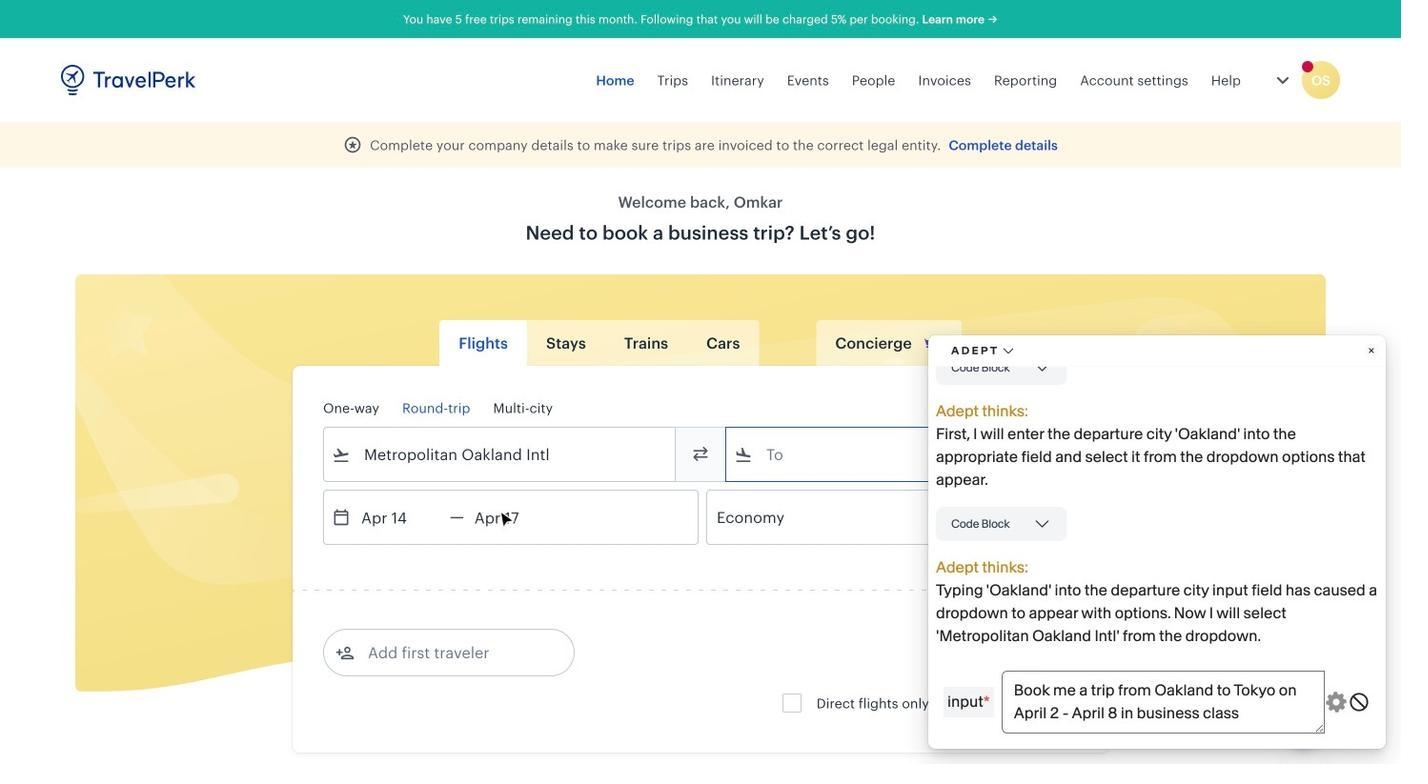 Task type: vqa. For each thing, say whether or not it's contained in the screenshot.
JetBlue Airways icon to the bottom
no



Task type: describe. For each thing, give the bounding box(es) containing it.
Depart text field
[[351, 491, 450, 545]]

Add first traveler search field
[[355, 638, 553, 668]]

From search field
[[351, 440, 650, 470]]



Task type: locate. For each thing, give the bounding box(es) containing it.
To search field
[[753, 440, 1053, 470]]

Return text field
[[464, 491, 563, 545]]



